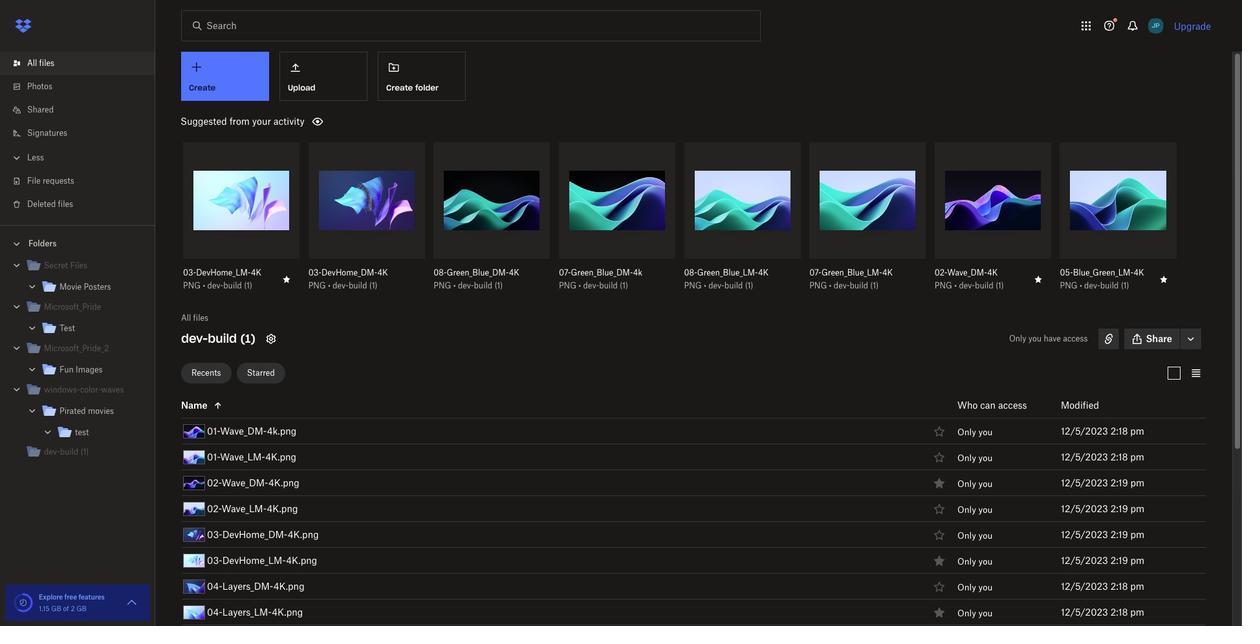 Task type: locate. For each thing, give the bounding box(es) containing it.
• down 07-green_blue_dm-4k button
[[579, 281, 581, 291]]

devhome_dm- for 4k
[[321, 268, 378, 278]]

build inside 07-green_blue_dm-4k png • dev-build (1)
[[599, 281, 618, 291]]

png • dev-build (1) button down 05-blue_green_lm-4k button
[[1060, 281, 1148, 291]]

4k for 08-green_blue_dm-4k
[[509, 268, 519, 278]]

png down 07-green_blue_lm-4k button
[[809, 281, 827, 291]]

build inside 02-wave_dm-4k png • dev-build (1)
[[975, 281, 994, 291]]

share for 3rd edit button from the left
[[483, 157, 509, 168]]

remove from starred image
[[932, 475, 947, 491], [932, 605, 947, 620]]

(1)
[[244, 281, 252, 291], [369, 281, 378, 291], [495, 281, 503, 291], [620, 281, 628, 291], [745, 281, 753, 291], [870, 281, 879, 291], [996, 281, 1004, 291], [1121, 281, 1129, 291], [240, 331, 255, 346]]

2 04- from the top
[[207, 607, 222, 618]]

7 only you from the top
[[958, 582, 993, 593]]

your
[[252, 116, 271, 127]]

• down 07-green_blue_lm-4k button
[[829, 281, 832, 291]]

dev- down blue_green_lm-
[[1084, 281, 1100, 291]]

png inside 08-green_blue_dm-4k png • dev-build (1)
[[434, 281, 451, 291]]

pm for 01-wave_lm-4k.png
[[1130, 451, 1144, 462]]

files
[[39, 58, 54, 68], [58, 199, 73, 209], [193, 313, 208, 323]]

(1) down 03-devhome_dm-4k 'button' in the top of the page
[[369, 281, 378, 291]]

3 2:18 from the top
[[1111, 581, 1128, 592]]

png down the 08-green_blue_dm-4k 'button'
[[434, 281, 451, 291]]

dev- inside 08-green_blue_dm-4k png • dev-build (1)
[[458, 281, 474, 291]]

4 12/5/2023 2:18 pm from the top
[[1061, 607, 1144, 618]]

2 vertical spatial files
[[193, 313, 208, 323]]

png inside 08-green_blue_lm-4k png • dev-build (1)
[[684, 281, 702, 291]]

only inside name 02-wave_lm-4k.png, modified 12/5/2023 2:19 pm, element
[[958, 505, 976, 515]]

1 gb from the left
[[51, 605, 61, 613]]

04- right /dev-build (1)/04-layers_dm-4k.png image
[[207, 581, 222, 592]]

(1) inside the 03-devhome_dm-4k png • dev-build (1)
[[369, 281, 378, 291]]

wave_lm-
[[220, 451, 265, 462], [222, 503, 267, 514]]

all files
[[27, 58, 54, 68], [181, 313, 208, 323]]

build down 05-blue_green_lm-4k button
[[1100, 281, 1119, 291]]

1 01- from the top
[[207, 425, 220, 436]]

only you for 01-wave_lm-4k.png
[[958, 453, 993, 463]]

file requests link
[[10, 170, 155, 193]]

4k.png up 03-devhome_lm-4k.png
[[288, 529, 319, 540]]

only you button inside name 01-wave_lm-4k.png, modified 12/5/2023 2:18 pm, element
[[958, 453, 993, 463]]

1 horizontal spatial files
[[58, 199, 73, 209]]

share for first edit button from the right
[[1109, 157, 1135, 168]]

shared link
[[10, 98, 155, 122]]

png • dev-build (1) button for 03-devhome_dm-4k png • dev-build (1)
[[308, 281, 396, 291]]

png • dev-build (1) button down 07-green_blue_dm-4k button
[[559, 281, 647, 291]]

02- for 02-wave_lm-4k.png
[[207, 503, 222, 514]]

8 12/5/2023 from the top
[[1061, 607, 1108, 618]]

dev- inside 07-green_blue_dm-4k png • dev-build (1)
[[583, 281, 599, 291]]

activity
[[274, 116, 305, 127]]

01- inside the 01-wave_dm-4k.png link
[[207, 425, 220, 436]]

build down 03-devhome_lm-4k button
[[223, 281, 242, 291]]

7 png • dev-build (1) button from the left
[[935, 281, 1023, 291]]

remove from starred image
[[932, 553, 947, 568]]

name 04-layers_lm-4k.png, modified 12/5/2023 2:18 pm, element
[[153, 600, 1207, 626]]

3 • from the left
[[453, 281, 456, 291]]

8 pm from the top
[[1130, 607, 1144, 618]]

07- inside the 07-green_blue_lm-4k png • dev-build (1)
[[809, 268, 822, 278]]

png for 03-devhome_lm-4k png • dev-build (1)
[[183, 281, 201, 291]]

add to starred image
[[932, 423, 947, 439], [932, 527, 947, 543], [932, 579, 947, 594]]

04-
[[207, 581, 222, 592], [207, 607, 222, 618]]

7 4k from the left
[[1134, 268, 1144, 278]]

png • dev-build (1) button down 07-green_blue_lm-4k button
[[809, 281, 897, 291]]

png down 03-devhome_lm-4k button
[[183, 281, 201, 291]]

12/5/2023 2:18 pm for 04-layers_lm-4k.png
[[1061, 607, 1144, 618]]

6 • from the left
[[829, 281, 832, 291]]

01-wave_dm-4k.png
[[207, 425, 297, 436]]

02-wave_lm-4k.png link
[[207, 501, 298, 517]]

0 vertical spatial 01-
[[207, 425, 220, 436]]

12/5/2023 for 02-wave_lm-4k.png
[[1061, 503, 1108, 514]]

recents
[[192, 368, 221, 378]]

7 • from the left
[[954, 281, 957, 291]]

dev- down 02-wave_dm-4k button at the right of page
[[959, 281, 975, 291]]

create for create folder
[[386, 83, 413, 92]]

build down the 08-green_blue_dm-4k 'button'
[[474, 281, 492, 291]]

add to starred image for 01-wave_dm-4k.png
[[932, 423, 947, 439]]

png • dev-build (1) button for 02-wave_dm-4k png • dev-build (1)
[[935, 281, 1023, 291]]

add to starred image inside name 01-wave_dm-4k.png, modified 12/5/2023 2:18 pm, element
[[932, 423, 947, 439]]

1 vertical spatial wave_dm-
[[220, 425, 267, 436]]

02- inside 'link'
[[207, 477, 222, 488]]

png • dev-build (1) button down 03-devhome_dm-4k 'button' in the top of the page
[[308, 281, 396, 291]]

(1) down 07-green_blue_dm-4k button
[[620, 281, 628, 291]]

4 pm from the top
[[1131, 503, 1145, 514]]

Search in folder "Dropbox" text field
[[206, 19, 734, 33]]

files up the dev-build (1)
[[193, 313, 208, 323]]

4k
[[251, 268, 261, 278], [378, 268, 388, 278], [509, 268, 519, 278], [758, 268, 769, 278], [882, 268, 893, 278], [987, 268, 998, 278], [1134, 268, 1144, 278]]

5 12/5/2023 from the top
[[1061, 529, 1108, 540]]

5 png • dev-build (1) button from the left
[[684, 281, 772, 291]]

dev- down 07-green_blue_lm-4k button
[[834, 281, 850, 291]]

8 • from the left
[[1080, 281, 1082, 291]]

you inside name 03-devhome_lm-4k.png, modified 12/5/2023 2:19 pm, element
[[978, 556, 993, 567]]

1 12/5/2023 2:18 pm from the top
[[1061, 425, 1144, 436]]

4k inside the 03-devhome_lm-4k png • dev-build (1)
[[251, 268, 261, 278]]

0 vertical spatial files
[[39, 58, 54, 68]]

12/5/2023 for 01-wave_dm-4k.png
[[1061, 425, 1108, 436]]

12/5/2023 inside name 04-layers_lm-4k.png, modified 12/5/2023 2:18 pm, element
[[1061, 607, 1108, 618]]

03-devhome_lm-4k.png link
[[207, 553, 317, 568]]

02-wave_dm-4k.png link
[[207, 475, 299, 491]]

03- inside the 03-devhome_dm-4k png • dev-build (1)
[[308, 268, 321, 278]]

12/5/2023 inside name 01-wave_dm-4k.png, modified 12/5/2023 2:18 pm, element
[[1061, 425, 1108, 436]]

png • dev-build (1) button
[[183, 281, 271, 291], [308, 281, 396, 291], [434, 281, 522, 291], [559, 281, 647, 291], [684, 281, 772, 291], [809, 281, 897, 291], [935, 281, 1023, 291], [1060, 281, 1148, 291]]

12/5/2023 inside name 01-wave_lm-4k.png, modified 12/5/2023 2:18 pm, element
[[1061, 451, 1108, 462]]

• inside 05-blue_green_lm-4k png • dev-build (1)
[[1080, 281, 1082, 291]]

0 horizontal spatial 08-
[[434, 268, 447, 278]]

1 add to starred image from the top
[[932, 449, 947, 465]]

all files link up the dev-build (1)
[[181, 312, 208, 325]]

pm
[[1130, 425, 1144, 436], [1130, 451, 1144, 462], [1131, 477, 1145, 488], [1131, 503, 1145, 514], [1131, 529, 1145, 540], [1131, 555, 1145, 566], [1130, 581, 1144, 592], [1130, 607, 1144, 618]]

gb left of
[[51, 605, 61, 613]]

wave_lm- down "02-wave_dm-4k.png" 'link'
[[222, 503, 267, 514]]

access right have
[[1063, 334, 1088, 344]]

dev- for 03-devhome_lm-4k png • dev-build (1)
[[207, 281, 223, 291]]

only you button inside name 04-layers_dm-4k.png, modified 12/5/2023 2:18 pm, element
[[958, 582, 993, 593]]

1 vertical spatial 02-
[[207, 477, 222, 488]]

1 vertical spatial access
[[998, 400, 1027, 411]]

01- inside '01-wave_lm-4k.png' link
[[207, 451, 220, 462]]

add to starred image inside the name 03-devhome_dm-4k.png, modified 12/5/2023 2:19 pm, element
[[932, 527, 947, 543]]

4k.png down 4k.png
[[265, 451, 296, 462]]

name 02-wave_dm-4k.png, modified 12/5/2023 2:19 pm, element
[[153, 470, 1207, 496]]

wave_lm- for 01-
[[220, 451, 265, 462]]

only for 02-wave_dm-4k.png
[[958, 479, 976, 489]]

only you for 01-wave_dm-4k.png
[[958, 427, 993, 437]]

1 vertical spatial all
[[181, 313, 191, 323]]

4k for 05-blue_green_lm-4k
[[1134, 268, 1144, 278]]

png for 03-devhome_dm-4k png • dev-build (1)
[[308, 281, 326, 291]]

1 04- from the top
[[207, 581, 222, 592]]

3 2:19 from the top
[[1111, 529, 1128, 540]]

• down the 08-green_blue_dm-4k 'button'
[[453, 281, 456, 291]]

create up suggested
[[189, 83, 216, 93]]

build down 07-green_blue_lm-4k button
[[850, 281, 868, 291]]

devhome_lm- inside table
[[222, 555, 286, 566]]

dev- inside the 03-devhome_lm-4k png • dev-build (1)
[[207, 281, 223, 291]]

build
[[223, 281, 242, 291], [349, 281, 367, 291], [474, 281, 492, 291], [599, 281, 618, 291], [724, 281, 743, 291], [850, 281, 868, 291], [975, 281, 994, 291], [1100, 281, 1119, 291], [208, 331, 237, 346]]

6 edit button from the left
[[815, 153, 848, 173]]

wave_lm- for 02-
[[222, 503, 267, 514]]

(1) down 02-wave_dm-4k button at the right of page
[[996, 281, 1004, 291]]

png • dev-build (1) button down 02-wave_dm-4k button at the right of page
[[935, 281, 1023, 291]]

devhome_dm- inside table
[[222, 529, 288, 540]]

6 png from the left
[[809, 281, 827, 291]]

only
[[1009, 334, 1026, 344], [958, 427, 976, 437], [958, 453, 976, 463], [958, 479, 976, 489], [958, 505, 976, 515], [958, 530, 976, 541], [958, 556, 976, 567], [958, 582, 976, 593], [958, 608, 976, 618]]

2 vertical spatial 02-
[[207, 503, 222, 514]]

posters
[[84, 282, 111, 292]]

0 vertical spatial all files
[[27, 58, 54, 68]]

4k.png up 02-wave_lm-4k.png
[[268, 477, 299, 488]]

4k.png up 03-devhome_dm-4k.png
[[267, 503, 298, 514]]

you inside name 01-wave_lm-4k.png, modified 12/5/2023 2:18 pm, element
[[978, 453, 993, 463]]

6 12/5/2023 from the top
[[1061, 555, 1108, 566]]

devhome_lm- inside the 03-devhome_lm-4k png • dev-build (1)
[[196, 268, 251, 278]]

only inside the name 03-devhome_dm-4k.png, modified 12/5/2023 2:19 pm, element
[[958, 530, 976, 541]]

can
[[980, 400, 996, 411]]

4k.png for 01-wave_lm-4k.png
[[265, 451, 296, 462]]

2 only you button from the top
[[958, 453, 993, 463]]

• inside 07-green_blue_dm-4k png • dev-build (1)
[[579, 281, 581, 291]]

green_blue_dm- inside 07-green_blue_dm-4k png • dev-build (1)
[[571, 268, 633, 278]]

only you inside name 03-devhome_lm-4k.png, modified 12/5/2023 2:19 pm, element
[[958, 556, 993, 567]]

0 horizontal spatial 07-
[[559, 268, 571, 278]]

build for 08-green_blue_dm-4k png • dev-build (1)
[[474, 281, 492, 291]]

build for 07-green_blue_dm-4k png • dev-build (1)
[[599, 281, 618, 291]]

1 horizontal spatial 08-
[[684, 268, 697, 278]]

1 vertical spatial remove from starred image
[[932, 605, 947, 620]]

• down blue_green_lm-
[[1080, 281, 1082, 291]]

gb right '2'
[[76, 605, 87, 613]]

1 horizontal spatial green_blue_lm-
[[822, 268, 882, 278]]

07-
[[559, 268, 571, 278], [809, 268, 822, 278]]

1 green_blue_dm- from the left
[[447, 268, 509, 278]]

1 horizontal spatial devhome_dm-
[[321, 268, 378, 278]]

(1) for 05-blue_green_lm-4k png • dev-build (1)
[[1121, 281, 1129, 291]]

3 12/5/2023 from the top
[[1061, 477, 1108, 488]]

1 4k from the left
[[251, 268, 261, 278]]

• down 03-devhome_dm-4k 'button' in the top of the page
[[328, 281, 331, 291]]

dev- inside the 07-green_blue_lm-4k png • dev-build (1)
[[834, 281, 850, 291]]

1 12/5/2023 from the top
[[1061, 425, 1108, 436]]

green_blue_lm- inside 08-green_blue_lm-4k png • dev-build (1)
[[697, 268, 758, 278]]

png for 08-green_blue_dm-4k png • dev-build (1)
[[434, 281, 451, 291]]

2 add to starred image from the top
[[932, 527, 947, 543]]

create
[[386, 83, 413, 92], [189, 83, 216, 93]]

folder
[[415, 83, 439, 92]]

less
[[27, 153, 44, 162]]

pm for 03-devhome_lm-4k.png
[[1131, 555, 1145, 566]]

2:18 for 01-wave_dm-4k.png
[[1111, 425, 1128, 436]]

only inside name 04-layers_lm-4k.png, modified 12/5/2023 2:18 pm, element
[[958, 608, 976, 618]]

1 vertical spatial add to starred image
[[932, 527, 947, 543]]

you inside name 02-wave_lm-4k.png, modified 12/5/2023 2:19 pm, element
[[978, 505, 993, 515]]

2 07- from the left
[[809, 268, 822, 278]]

all
[[27, 58, 37, 68], [181, 313, 191, 323]]

12/5/2023 for 04-layers_dm-4k.png
[[1061, 581, 1108, 592]]

04- for layers_dm-
[[207, 581, 222, 592]]

1 2:19 from the top
[[1111, 477, 1128, 488]]

dev- down 07-green_blue_dm-4k button
[[583, 281, 599, 291]]

1 pm from the top
[[1130, 425, 1144, 436]]

1 vertical spatial 04-
[[207, 607, 222, 618]]

file
[[27, 176, 41, 186]]

build inside the 03-devhome_lm-4k png • dev-build (1)
[[223, 281, 242, 291]]

2 08- from the left
[[684, 268, 697, 278]]

build down 08-green_blue_lm-4k button
[[724, 281, 743, 291]]

dev- down 08-green_blue_lm-4k button
[[709, 281, 724, 291]]

only you button inside the name 03-devhome_dm-4k.png, modified 12/5/2023 2:19 pm, element
[[958, 530, 993, 541]]

share for second edit button from left
[[357, 157, 383, 168]]

0 vertical spatial 02-
[[935, 268, 947, 278]]

you
[[1029, 334, 1042, 344], [978, 427, 993, 437], [978, 453, 993, 463], [978, 479, 993, 489], [978, 505, 993, 515], [978, 530, 993, 541], [978, 556, 993, 567], [978, 582, 993, 593], [978, 608, 993, 618]]

4 2:19 from the top
[[1111, 555, 1128, 566]]

/dev-build (1)/02-wave_dm-4k.png image
[[183, 476, 205, 490]]

dev- inside 02-wave_dm-4k png • dev-build (1)
[[959, 281, 975, 291]]

1 vertical spatial devhome_lm-
[[222, 555, 286, 566]]

access inside table
[[998, 400, 1027, 411]]

• down 03-devhome_lm-4k button
[[203, 281, 205, 291]]

07- inside 07-green_blue_dm-4k png • dev-build (1)
[[559, 268, 571, 278]]

4k.png down 04-layers_dm-4k.png link on the left of page
[[272, 607, 303, 618]]

png inside 05-blue_green_lm-4k png • dev-build (1)
[[1060, 281, 1078, 291]]

all files up photos
[[27, 58, 54, 68]]

dev- for 08-green_blue_dm-4k png • dev-build (1)
[[458, 281, 474, 291]]

edit
[[196, 157, 214, 168], [321, 157, 339, 168], [447, 157, 464, 168], [572, 157, 590, 168], [697, 157, 715, 168], [823, 157, 840, 168], [948, 157, 966, 168], [1073, 157, 1091, 168]]

group
[[0, 253, 155, 472]]

08-green_blue_dm-4k button
[[434, 268, 522, 278]]

4k.png
[[267, 425, 297, 436]]

dev- inside 08-green_blue_lm-4k png • dev-build (1)
[[709, 281, 724, 291]]

dev- for 07-green_blue_dm-4k png • dev-build (1)
[[583, 281, 599, 291]]

0 vertical spatial devhome_dm-
[[321, 268, 378, 278]]

12/5/2023 2:19 pm inside the name 03-devhome_dm-4k.png, modified 12/5/2023 2:19 pm, element
[[1061, 529, 1145, 540]]

0 horizontal spatial gb
[[51, 605, 61, 613]]

list
[[0, 44, 155, 225]]

pm for 01-wave_dm-4k.png
[[1130, 425, 1144, 436]]

5 pm from the top
[[1131, 529, 1145, 540]]

files for all files link to the top
[[39, 58, 54, 68]]

create left the folder
[[386, 83, 413, 92]]

only you have access
[[1009, 334, 1088, 344]]

fun images
[[60, 365, 103, 375]]

3 only you from the top
[[958, 479, 993, 489]]

• inside the 03-devhome_dm-4k png • dev-build (1)
[[328, 281, 331, 291]]

suggested
[[181, 116, 227, 127]]

name 01-wave_dm-4k.png, modified 12/5/2023 2:18 pm, element
[[153, 419, 1207, 444]]

png
[[183, 281, 201, 291], [308, 281, 326, 291], [434, 281, 451, 291], [559, 281, 576, 291], [684, 281, 702, 291], [809, 281, 827, 291], [935, 281, 952, 291], [1060, 281, 1078, 291]]

dev- inside 05-blue_green_lm-4k png • dev-build (1)
[[1084, 281, 1100, 291]]

12/5/2023 inside name 03-devhome_lm-4k.png, modified 12/5/2023 2:19 pm, element
[[1061, 555, 1108, 566]]

devhome_dm- for 4k.png
[[222, 529, 288, 540]]

less image
[[10, 151, 23, 164]]

07- for green_blue_lm-
[[809, 268, 822, 278]]

0 horizontal spatial all files
[[27, 58, 54, 68]]

(1) down 03-devhome_lm-4k button
[[244, 281, 252, 291]]

green_blue_lm- inside the 07-green_blue_lm-4k png • dev-build (1)
[[822, 268, 882, 278]]

4k inside the 07-green_blue_lm-4k png • dev-build (1)
[[882, 268, 893, 278]]

/dev-build (1)/04-layers_lm-4k.png image
[[183, 605, 205, 619]]

png down 07-green_blue_dm-4k button
[[559, 281, 576, 291]]

only inside name 01-wave_dm-4k.png, modified 12/5/2023 2:18 pm, element
[[958, 427, 976, 437]]

6 only you button from the top
[[958, 556, 993, 567]]

only you button inside name 03-devhome_lm-4k.png, modified 12/5/2023 2:19 pm, element
[[958, 556, 993, 567]]

build inside the 07-green_blue_lm-4k png • dev-build (1)
[[850, 281, 868, 291]]

png inside 02-wave_dm-4k png • dev-build (1)
[[935, 281, 952, 291]]

4 png from the left
[[559, 281, 576, 291]]

1 horizontal spatial all files
[[181, 313, 208, 323]]

create inside popup button
[[189, 83, 216, 93]]

1 png from the left
[[183, 281, 201, 291]]

edit button
[[188, 153, 222, 173], [314, 153, 347, 173], [439, 153, 472, 173], [564, 153, 597, 173], [689, 153, 723, 173], [815, 153, 848, 173], [940, 153, 973, 173], [1065, 153, 1099, 173]]

only you inside name 01-wave_lm-4k.png, modified 12/5/2023 2:18 pm, element
[[958, 453, 993, 463]]

03-devhome_lm-4k button
[[183, 268, 271, 278]]

2 only you from the top
[[958, 453, 993, 463]]

explore
[[39, 593, 63, 601]]

pm for 04-layers_dm-4k.png
[[1130, 581, 1144, 592]]

only inside name 01-wave_lm-4k.png, modified 12/5/2023 2:18 pm, element
[[958, 453, 976, 463]]

1 horizontal spatial all files link
[[181, 312, 208, 325]]

• down 02-wave_dm-4k button at the right of page
[[954, 281, 957, 291]]

01- right /dev-build (1)/01-wave_dm-4k.png icon
[[207, 425, 220, 436]]

dev-
[[207, 281, 223, 291], [333, 281, 349, 291], [458, 281, 474, 291], [583, 281, 599, 291], [709, 281, 724, 291], [834, 281, 850, 291], [959, 281, 975, 291], [1084, 281, 1100, 291], [181, 331, 208, 346]]

only you button
[[958, 427, 993, 437], [958, 453, 993, 463], [958, 479, 993, 489], [958, 505, 993, 515], [958, 530, 993, 541], [958, 556, 993, 567], [958, 582, 993, 593], [958, 608, 993, 618]]

4 png • dev-build (1) button from the left
[[559, 281, 647, 291]]

1 horizontal spatial access
[[1063, 334, 1088, 344]]

1 horizontal spatial create
[[386, 83, 413, 92]]

green_blue_lm-
[[697, 268, 758, 278], [822, 268, 882, 278]]

1 vertical spatial files
[[58, 199, 73, 209]]

0 horizontal spatial devhome_dm-
[[222, 529, 288, 540]]

03- for 03-devhome_lm-4k png • dev-build (1)
[[183, 268, 196, 278]]

6 only you from the top
[[958, 556, 993, 567]]

only you button inside name 01-wave_dm-4k.png, modified 12/5/2023 2:18 pm, element
[[958, 427, 993, 437]]

files inside 'list item'
[[39, 58, 54, 68]]

all files link up shared link
[[10, 52, 155, 75]]

(1) inside 05-blue_green_lm-4k png • dev-build (1)
[[1121, 281, 1129, 291]]

build inside the 03-devhome_dm-4k png • dev-build (1)
[[349, 281, 367, 291]]

2 edit from the left
[[321, 157, 339, 168]]

you for 04-layers_dm-4k.png
[[978, 582, 993, 593]]

1 • from the left
[[203, 281, 205, 291]]

12/5/2023 for 03-devhome_dm-4k.png
[[1061, 529, 1108, 540]]

1 horizontal spatial 07-
[[809, 268, 822, 278]]

2 4k from the left
[[378, 268, 388, 278]]

all up photos
[[27, 58, 37, 68]]

build up recents
[[208, 331, 237, 346]]

8 only you from the top
[[958, 608, 993, 618]]

3 png • dev-build (1) button from the left
[[434, 281, 522, 291]]

build inside 08-green_blue_lm-4k png • dev-build (1)
[[724, 281, 743, 291]]

wave_dm- for 4k
[[947, 268, 987, 278]]

add to starred image
[[932, 449, 947, 465], [932, 501, 947, 517]]

all up the dev-build (1)
[[181, 313, 191, 323]]

2:19 for 02-wave_lm-4k.png
[[1111, 503, 1128, 514]]

0 vertical spatial all
[[27, 58, 37, 68]]

3 12/5/2023 2:19 pm from the top
[[1061, 529, 1145, 540]]

2 png from the left
[[308, 281, 326, 291]]

2:19
[[1111, 477, 1128, 488], [1111, 503, 1128, 514], [1111, 529, 1128, 540], [1111, 555, 1128, 566]]

7 only you button from the top
[[958, 582, 993, 593]]

7 12/5/2023 from the top
[[1061, 581, 1108, 592]]

0 vertical spatial add to starred image
[[932, 423, 947, 439]]

• for 03-devhome_lm-4k png • dev-build (1)
[[203, 281, 205, 291]]

0 horizontal spatial green_blue_dm-
[[447, 268, 509, 278]]

(1) down 05-blue_green_lm-4k button
[[1121, 281, 1129, 291]]

you inside name 02-wave_dm-4k.png, modified 12/5/2023 2:19 pm, element
[[978, 479, 993, 489]]

2 01- from the top
[[207, 451, 220, 462]]

12/5/2023 2:18 pm for 01-wave_lm-4k.png
[[1061, 451, 1144, 462]]

dev- down the 08-green_blue_dm-4k 'button'
[[458, 281, 474, 291]]

4k inside 08-green_blue_dm-4k png • dev-build (1)
[[509, 268, 519, 278]]

1 horizontal spatial green_blue_dm-
[[571, 268, 633, 278]]

02-wave_dm-4k button
[[935, 268, 1023, 278]]

1 vertical spatial wave_lm-
[[222, 503, 267, 514]]

wave_lm- down the 01-wave_dm-4k.png link
[[220, 451, 265, 462]]

only you inside name 04-layers_dm-4k.png, modified 12/5/2023 2:18 pm, element
[[958, 582, 993, 593]]

free
[[64, 593, 77, 601]]

who
[[958, 400, 978, 411]]

5 png from the left
[[684, 281, 702, 291]]

you inside name 04-layers_dm-4k.png, modified 12/5/2023 2:18 pm, element
[[978, 582, 993, 593]]

12/5/2023 2:19 pm inside name 03-devhome_lm-4k.png, modified 12/5/2023 2:19 pm, element
[[1061, 555, 1145, 566]]

dev-build (1)
[[181, 331, 255, 346]]

access right can
[[998, 400, 1027, 411]]

(1) down the 08-green_blue_dm-4k 'button'
[[495, 281, 503, 291]]

png • dev-build (1) button down 08-green_blue_lm-4k button
[[684, 281, 772, 291]]

4k for 03-devhome_dm-4k
[[378, 268, 388, 278]]

(1) down 08-green_blue_lm-4k button
[[745, 281, 753, 291]]

01- right "/dev-build (1)/01-wave_lm-4k.png" icon
[[207, 451, 220, 462]]

3 add to starred image from the top
[[932, 579, 947, 594]]

0 horizontal spatial green_blue_lm-
[[697, 268, 758, 278]]

dev- for 03-devhome_dm-4k png • dev-build (1)
[[333, 281, 349, 291]]

share for third edit button from right
[[858, 157, 885, 168]]

you for 01-wave_lm-4k.png
[[978, 453, 993, 463]]

0 vertical spatial add to starred image
[[932, 449, 947, 465]]

dev- for 05-blue_green_lm-4k png • dev-build (1)
[[1084, 281, 1100, 291]]

0 horizontal spatial all files link
[[10, 52, 155, 75]]

03- for 03-devhome_lm-4k.png
[[207, 555, 222, 566]]

devhome_dm- inside the 03-devhome_dm-4k png • dev-build (1)
[[321, 268, 378, 278]]

1 green_blue_lm- from the left
[[697, 268, 758, 278]]

4 only you from the top
[[958, 505, 993, 515]]

all files list item
[[0, 52, 155, 75]]

files for "deleted files" link
[[58, 199, 73, 209]]

png • dev-build (1) button down the 08-green_blue_dm-4k 'button'
[[434, 281, 522, 291]]

12/5/2023 for 02-wave_dm-4k.png
[[1061, 477, 1108, 488]]

build down 07-green_blue_dm-4k button
[[599, 281, 618, 291]]

2 • from the left
[[328, 281, 331, 291]]

08- inside 08-green_blue_lm-4k png • dev-build (1)
[[684, 268, 697, 278]]

signatures
[[27, 128, 67, 138]]

devhome_lm-
[[196, 268, 251, 278], [222, 555, 286, 566]]

2 2:19 from the top
[[1111, 503, 1128, 514]]

02- for 02-wave_dm-4k.png
[[207, 477, 222, 488]]

wave_dm- inside 'link'
[[222, 477, 268, 488]]

only you
[[958, 427, 993, 437], [958, 453, 993, 463], [958, 479, 993, 489], [958, 505, 993, 515], [958, 530, 993, 541], [958, 556, 993, 567], [958, 582, 993, 593], [958, 608, 993, 618]]

0 vertical spatial devhome_lm-
[[196, 268, 251, 278]]

2 12/5/2023 from the top
[[1061, 451, 1108, 462]]

04- right /dev-build (1)/04-layers_lm-4k.png icon
[[207, 607, 222, 618]]

remove from starred image inside name 04-layers_lm-4k.png, modified 12/5/2023 2:18 pm, element
[[932, 605, 947, 620]]

starred button
[[237, 363, 285, 383]]

pm for 02-wave_lm-4k.png
[[1131, 503, 1145, 514]]

8 only you button from the top
[[958, 608, 993, 618]]

green_blue_dm- inside 08-green_blue_dm-4k png • dev-build (1)
[[447, 268, 509, 278]]

all inside 'list item'
[[27, 58, 37, 68]]

0 vertical spatial wave_dm-
[[947, 268, 987, 278]]

8 png • dev-build (1) button from the left
[[1060, 281, 1148, 291]]

png • dev-build (1) button down 03-devhome_lm-4k button
[[183, 281, 271, 291]]

files up photos
[[39, 58, 54, 68]]

only inside name 03-devhome_lm-4k.png, modified 12/5/2023 2:19 pm, element
[[958, 556, 976, 567]]

0 horizontal spatial files
[[39, 58, 54, 68]]

3 edit from the left
[[447, 157, 464, 168]]

dev- down 03-devhome_lm-4k button
[[207, 281, 223, 291]]

0 horizontal spatial all
[[27, 58, 37, 68]]

03- inside the 03-devhome_lm-4k png • dev-build (1)
[[183, 268, 196, 278]]

12/5/2023 inside name 02-wave_lm-4k.png, modified 12/5/2023 2:19 pm, element
[[1061, 503, 1108, 514]]

5 only you button from the top
[[958, 530, 993, 541]]

0 horizontal spatial create
[[189, 83, 216, 93]]

wave_dm- inside 02-wave_dm-4k png • dev-build (1)
[[947, 268, 987, 278]]

2:18
[[1111, 425, 1128, 436], [1111, 451, 1128, 462], [1111, 581, 1128, 592], [1111, 607, 1128, 618]]

12/5/2023 2:19 pm inside name 02-wave_dm-4k.png, modified 12/5/2023 2:19 pm, element
[[1061, 477, 1145, 488]]

build for 02-wave_dm-4k png • dev-build (1)
[[975, 281, 994, 291]]

build down 02-wave_dm-4k button at the right of page
[[975, 281, 994, 291]]

2 2:18 from the top
[[1111, 451, 1128, 462]]

/dev-build (1)/04-layers_dm-4k.png image
[[183, 579, 205, 594]]

4 2:18 from the top
[[1111, 607, 1128, 618]]

build down 03-devhome_dm-4k 'button' in the top of the page
[[349, 281, 367, 291]]

12/5/2023 inside name 04-layers_dm-4k.png, modified 12/5/2023 2:18 pm, element
[[1061, 581, 1108, 592]]

dev- inside the 03-devhome_dm-4k png • dev-build (1)
[[333, 281, 349, 291]]

only inside name 04-layers_dm-4k.png, modified 12/5/2023 2:18 pm, element
[[958, 582, 976, 593]]

all files link
[[10, 52, 155, 75], [181, 312, 208, 325]]

files right deleted at left
[[58, 199, 73, 209]]

0 vertical spatial remove from starred image
[[932, 475, 947, 491]]

2 12/5/2023 2:19 pm from the top
[[1061, 503, 1145, 514]]

3 4k from the left
[[509, 268, 519, 278]]

share
[[232, 157, 258, 168], [357, 157, 383, 168], [483, 157, 509, 168], [608, 157, 634, 168], [733, 157, 759, 168], [858, 157, 885, 168], [984, 157, 1010, 168], [1109, 157, 1135, 168], [1146, 333, 1172, 344]]

you for 04-layers_lm-4k.png
[[978, 608, 993, 618]]

4 12/5/2023 2:19 pm from the top
[[1061, 555, 1145, 566]]

requests
[[43, 176, 74, 186]]

4k.png down 03-devhome_dm-4k.png link
[[286, 555, 317, 566]]

2:18 for 04-layers_dm-4k.png
[[1111, 581, 1128, 592]]

only you button for 03-devhome_dm-4k.png
[[958, 530, 993, 541]]

png down 03-devhome_dm-4k 'button' in the top of the page
[[308, 281, 326, 291]]

03-devhome_dm-4k.png
[[207, 529, 319, 540]]

4k for 07-green_blue_lm-4k
[[882, 268, 893, 278]]

• for 08-green_blue_lm-4k png • dev-build (1)
[[704, 281, 706, 291]]

12/5/2023 2:19 pm for 03-devhome_dm-4k.png
[[1061, 529, 1145, 540]]

dropbox image
[[10, 13, 36, 39]]

5 • from the left
[[704, 281, 706, 291]]

12/5/2023 inside the name 03-devhome_dm-4k.png, modified 12/5/2023 2:19 pm, element
[[1061, 529, 1108, 540]]

(1) inside 07-green_blue_dm-4k png • dev-build (1)
[[620, 281, 628, 291]]

0 horizontal spatial access
[[998, 400, 1027, 411]]

1 vertical spatial devhome_dm-
[[222, 529, 288, 540]]

08-green_blue_lm-4k png • dev-build (1)
[[684, 268, 769, 291]]

4k inside 08-green_blue_lm-4k png • dev-build (1)
[[758, 268, 769, 278]]

4k.png down 03-devhome_lm-4k.png link
[[274, 581, 304, 592]]

3 only you button from the top
[[958, 479, 993, 489]]

4 12/5/2023 from the top
[[1061, 503, 1108, 514]]

only you inside name 02-wave_lm-4k.png, modified 12/5/2023 2:19 pm, element
[[958, 505, 993, 515]]

png down 08-green_blue_lm-4k button
[[684, 281, 702, 291]]

group containing movie posters
[[0, 253, 155, 472]]

(1) inside the 07-green_blue_lm-4k png • dev-build (1)
[[870, 281, 879, 291]]

1 12/5/2023 2:19 pm from the top
[[1061, 477, 1145, 488]]

you inside the name 03-devhome_dm-4k.png, modified 12/5/2023 2:19 pm, element
[[978, 530, 993, 541]]

3 12/5/2023 2:18 pm from the top
[[1061, 581, 1144, 592]]

6 pm from the top
[[1131, 555, 1145, 566]]

only you for 02-wave_dm-4k.png
[[958, 479, 993, 489]]

1 vertical spatial add to starred image
[[932, 501, 947, 517]]

png down '05-'
[[1060, 281, 1078, 291]]

4k for 03-devhome_lm-4k
[[251, 268, 261, 278]]

2 vertical spatial add to starred image
[[932, 579, 947, 594]]

(1) inside 02-wave_dm-4k png • dev-build (1)
[[996, 281, 1004, 291]]

12/5/2023 2:19 pm
[[1061, 477, 1145, 488], [1061, 503, 1145, 514], [1061, 529, 1145, 540], [1061, 555, 1145, 566]]

02- inside 02-wave_dm-4k png • dev-build (1)
[[935, 268, 947, 278]]

2 remove from starred image from the top
[[932, 605, 947, 620]]

only you button for 03-devhome_lm-4k.png
[[958, 556, 993, 567]]

png inside 07-green_blue_dm-4k png • dev-build (1)
[[559, 281, 576, 291]]

7 png from the left
[[935, 281, 952, 291]]

you inside name 01-wave_dm-4k.png, modified 12/5/2023 2:18 pm, element
[[978, 427, 993, 437]]

2 12/5/2023 2:18 pm from the top
[[1061, 451, 1144, 462]]

2 vertical spatial wave_dm-
[[222, 477, 268, 488]]

4k.png inside 'link'
[[268, 477, 299, 488]]

name 05-blue_green_dm-4k.png, modified 12/5/2023 2:19 pm, element
[[181, 626, 1207, 626]]

build inside 08-green_blue_dm-4k png • dev-build (1)
[[474, 281, 492, 291]]

1 remove from starred image from the top
[[932, 475, 947, 491]]

dev- down 03-devhome_dm-4k 'button' in the top of the page
[[333, 281, 349, 291]]

1 vertical spatial 01-
[[207, 451, 220, 462]]

1 png • dev-build (1) button from the left
[[183, 281, 271, 291]]

/dev-build (1)/03-devhome_dm-4k.png image
[[183, 528, 205, 542]]

you inside name 04-layers_lm-4k.png, modified 12/5/2023 2:18 pm, element
[[978, 608, 993, 618]]

6 4k from the left
[[987, 268, 998, 278]]

2 edit button from the left
[[314, 153, 347, 173]]

1 08- from the left
[[434, 268, 447, 278]]

name button
[[181, 398, 926, 413]]

all files inside 'list item'
[[27, 58, 54, 68]]

png inside the 07-green_blue_lm-4k png • dev-build (1)
[[809, 281, 827, 291]]

test
[[75, 428, 89, 437]]

12/5/2023 inside name 02-wave_dm-4k.png, modified 12/5/2023 2:19 pm, element
[[1061, 477, 1108, 488]]

0 vertical spatial wave_lm-
[[220, 451, 265, 462]]

png inside the 03-devhome_dm-4k png • dev-build (1)
[[308, 281, 326, 291]]

1 only you button from the top
[[958, 427, 993, 437]]

1 horizontal spatial gb
[[76, 605, 87, 613]]

2 add to starred image from the top
[[932, 501, 947, 517]]

5 only you from the top
[[958, 530, 993, 541]]

only you inside the name 03-devhome_dm-4k.png, modified 12/5/2023 2:19 pm, element
[[958, 530, 993, 541]]

png down 02-wave_dm-4k button at the right of page
[[935, 281, 952, 291]]

2 png • dev-build (1) button from the left
[[308, 281, 396, 291]]

(1) down 07-green_blue_lm-4k button
[[870, 281, 879, 291]]

0 vertical spatial 04-
[[207, 581, 222, 592]]

table
[[153, 393, 1207, 626]]

all files up the dev-build (1)
[[181, 313, 208, 323]]

4 • from the left
[[579, 281, 581, 291]]

only you button for 04-layers_lm-4k.png
[[958, 608, 993, 618]]

• down 08-green_blue_lm-4k button
[[704, 281, 706, 291]]

04-layers_lm-4k.png link
[[207, 605, 303, 620]]

4 only you button from the top
[[958, 505, 993, 515]]

green_blue_lm- for 07-
[[822, 268, 882, 278]]

3 pm from the top
[[1131, 477, 1145, 488]]

only you inside name 01-wave_dm-4k.png, modified 12/5/2023 2:18 pm, element
[[958, 427, 993, 437]]

04- for layers_lm-
[[207, 607, 222, 618]]

share button
[[224, 153, 266, 173], [350, 153, 391, 173], [475, 153, 516, 173], [600, 153, 642, 173], [725, 153, 767, 173], [851, 153, 892, 173], [976, 153, 1018, 173], [1101, 153, 1143, 173], [1124, 329, 1180, 349]]

(1) inside the 03-devhome_lm-4k png • dev-build (1)
[[244, 281, 252, 291]]

create folder
[[386, 83, 439, 92]]

4k.png for 04-layers_dm-4k.png
[[274, 581, 304, 592]]

only for 02-wave_lm-4k.png
[[958, 505, 976, 515]]

03-devhome_lm-4k.png
[[207, 555, 317, 566]]



Task type: vqa. For each thing, say whether or not it's contained in the screenshot.
THE AND corresponding to Privacy
no



Task type: describe. For each thing, give the bounding box(es) containing it.
12/5/2023 2:19 pm for 03-devhome_lm-4k.png
[[1061, 555, 1145, 566]]

movie
[[60, 282, 82, 292]]

green_blue_dm- for 07-
[[571, 268, 633, 278]]

build for 08-green_blue_lm-4k png • dev-build (1)
[[724, 281, 743, 291]]

starred
[[247, 368, 275, 378]]

/dev-build (1)/01-wave_dm-4k.png image
[[183, 424, 205, 438]]

0 vertical spatial access
[[1063, 334, 1088, 344]]

name
[[181, 400, 208, 411]]

only for 04-layers_dm-4k.png
[[958, 582, 976, 593]]

signatures link
[[10, 122, 155, 145]]

2:18 for 04-layers_lm-4k.png
[[1111, 607, 1128, 618]]

share for 7th edit button
[[984, 157, 1010, 168]]

07-green_blue_dm-4k png • dev-build (1)
[[559, 268, 642, 291]]

pm for 04-layers_lm-4k.png
[[1130, 607, 1144, 618]]

only you for 03-devhome_lm-4k.png
[[958, 556, 993, 567]]

03- for 03-devhome_dm-4k.png
[[207, 529, 222, 540]]

08- for green_blue_lm-
[[684, 268, 697, 278]]

2 gb from the left
[[76, 605, 87, 613]]

07-green_blue_lm-4k png • dev-build (1)
[[809, 268, 893, 291]]

share for 4th edit button
[[608, 157, 634, 168]]

pm for 02-wave_dm-4k.png
[[1131, 477, 1145, 488]]

2:19 for 03-devhome_lm-4k.png
[[1111, 555, 1128, 566]]

2
[[71, 605, 75, 613]]

(1) for 03-devhome_dm-4k png • dev-build (1)
[[369, 281, 378, 291]]

03- for 03-devhome_dm-4k png • dev-build (1)
[[308, 268, 321, 278]]

deleted
[[27, 199, 56, 209]]

03-devhome_dm-4k png • dev-build (1)
[[308, 268, 388, 291]]

7 edit from the left
[[948, 157, 966, 168]]

03-devhome_dm-4k.png link
[[207, 527, 319, 543]]

01-wave_lm-4k.png
[[207, 451, 296, 462]]

test link
[[57, 424, 145, 442]]

from
[[229, 116, 250, 127]]

folders button
[[0, 234, 155, 253]]

/dev-build (1)/03-devhome_lm-4k.png image
[[183, 554, 205, 568]]

blue_green_lm-
[[1073, 268, 1134, 278]]

5 edit from the left
[[697, 157, 715, 168]]

• for 03-devhome_dm-4k png • dev-build (1)
[[328, 281, 331, 291]]

2 horizontal spatial files
[[193, 313, 208, 323]]

folder settings image
[[263, 331, 279, 347]]

1 horizontal spatial all
[[181, 313, 191, 323]]

test
[[60, 323, 75, 333]]

5 edit button from the left
[[689, 153, 723, 173]]

upload
[[288, 83, 315, 92]]

fun
[[60, 365, 74, 375]]

• for 05-blue_green_lm-4k png • dev-build (1)
[[1080, 281, 1082, 291]]

4k.png for 04-layers_lm-4k.png
[[272, 607, 303, 618]]

suggested from your activity
[[181, 116, 305, 127]]

table containing name
[[153, 393, 1207, 626]]

pm for 03-devhome_dm-4k.png
[[1131, 529, 1145, 540]]

test link
[[41, 320, 145, 338]]

photos
[[27, 82, 52, 91]]

only you for 04-layers_lm-4k.png
[[958, 608, 993, 618]]

(1) for 08-green_blue_dm-4k png • dev-build (1)
[[495, 281, 503, 291]]

4 edit from the left
[[572, 157, 590, 168]]

png • dev-build (1) button for 07-green_blue_dm-4k png • dev-build (1)
[[559, 281, 647, 291]]

only you button for 01-wave_dm-4k.png
[[958, 427, 993, 437]]

share for 4th edit button from right
[[733, 157, 759, 168]]

/dev-build (1)/01-wave_lm-4k.png image
[[183, 450, 205, 464]]

01- for wave_dm-
[[207, 425, 220, 436]]

05-blue_green_lm-4k png • dev-build (1)
[[1060, 268, 1144, 291]]

only for 03-devhome_lm-4k.png
[[958, 556, 976, 567]]

12/5/2023 for 04-layers_lm-4k.png
[[1061, 607, 1108, 618]]

07-green_blue_lm-4k button
[[809, 268, 897, 278]]

upgrade link
[[1174, 20, 1211, 31]]

png • dev-build (1) button for 07-green_blue_lm-4k png • dev-build (1)
[[809, 281, 897, 291]]

dev- up recents
[[181, 331, 208, 346]]

8 edit from the left
[[1073, 157, 1091, 168]]

who can access
[[958, 400, 1027, 411]]

jp
[[1152, 21, 1160, 30]]

07- for green_blue_dm-
[[559, 268, 571, 278]]

you for 01-wave_dm-4k.png
[[978, 427, 993, 437]]

png for 08-green_blue_lm-4k png • dev-build (1)
[[684, 281, 702, 291]]

deleted files link
[[10, 193, 155, 216]]

/dev-build (1)/02-wave_lm-4k.png image
[[183, 502, 205, 516]]

pirated movies
[[60, 406, 114, 416]]

3 edit button from the left
[[439, 153, 472, 173]]

add to starred image for 12/5/2023 2:19 pm
[[932, 501, 947, 517]]

build for 05-blue_green_lm-4k png • dev-build (1)
[[1100, 281, 1119, 291]]

• for 07-green_blue_dm-4k png • dev-build (1)
[[579, 281, 581, 291]]

01-wave_lm-4k.png link
[[207, 449, 296, 465]]

name 01-wave_lm-4k.png, modified 12/5/2023 2:18 pm, element
[[153, 444, 1207, 470]]

dev- for 02-wave_dm-4k png • dev-build (1)
[[959, 281, 975, 291]]

08-green_blue_lm-4k button
[[684, 268, 772, 278]]

03-devhome_lm-4k png • dev-build (1)
[[183, 268, 261, 291]]

• for 02-wave_dm-4k png • dev-build (1)
[[954, 281, 957, 291]]

add to starred image for 03-devhome_dm-4k.png
[[932, 527, 947, 543]]

wave_dm- for 4k.png
[[222, 477, 268, 488]]

05-blue_green_lm-4k button
[[1060, 268, 1148, 278]]

build for 03-devhome_dm-4k png • dev-build (1)
[[349, 281, 367, 291]]

05-
[[1060, 268, 1073, 278]]

pirated
[[60, 406, 86, 416]]

you for 02-wave_lm-4k.png
[[978, 505, 993, 515]]

02-wave_dm-4k.png
[[207, 477, 299, 488]]

1 vertical spatial all files link
[[181, 312, 208, 325]]

only you for 02-wave_lm-4k.png
[[958, 505, 993, 515]]

only for 04-layers_lm-4k.png
[[958, 608, 976, 618]]

images
[[76, 365, 103, 375]]

png • dev-build (1) button for 05-blue_green_lm-4k png • dev-build (1)
[[1060, 281, 1148, 291]]

08-green_blue_dm-4k png • dev-build (1)
[[434, 268, 519, 291]]

movies
[[88, 406, 114, 416]]

wave_dm- for 4k.png
[[220, 425, 267, 436]]

02-wave_lm-4k.png
[[207, 503, 298, 514]]

01-wave_dm-4k.png link
[[207, 423, 297, 439]]

07-green_blue_dm-4k button
[[559, 268, 647, 278]]

pirated movies link
[[41, 403, 145, 421]]

only for 01-wave_lm-4k.png
[[958, 453, 976, 463]]

4k
[[633, 268, 642, 278]]

green_blue_dm- for 08-
[[447, 268, 509, 278]]

only you for 03-devhome_dm-4k.png
[[958, 530, 993, 541]]

recents button
[[181, 363, 231, 383]]

12/5/2023 for 03-devhome_lm-4k.png
[[1061, 555, 1108, 566]]

only you button for 04-layers_dm-4k.png
[[958, 582, 993, 593]]

png for 02-wave_dm-4k png • dev-build (1)
[[935, 281, 952, 291]]

1 vertical spatial all files
[[181, 313, 208, 323]]

list containing all files
[[0, 44, 155, 225]]

you for 03-devhome_dm-4k.png
[[978, 530, 993, 541]]

12/5/2023 2:19 pm for 02-wave_lm-4k.png
[[1061, 503, 1145, 514]]

03-devhome_dm-4k button
[[308, 268, 396, 278]]

folders
[[28, 239, 57, 248]]

1 edit button from the left
[[188, 153, 222, 173]]

fun images link
[[41, 362, 145, 379]]

4k.png for 03-devhome_dm-4k.png
[[288, 529, 319, 540]]

of
[[63, 605, 69, 613]]

modified button
[[1061, 398, 1133, 413]]

12/5/2023 2:19 pm for 02-wave_dm-4k.png
[[1061, 477, 1145, 488]]

name 03-devhome_lm-4k.png, modified 12/5/2023 2:19 pm, element
[[153, 548, 1207, 574]]

04-layers_dm-4k.png link
[[207, 579, 304, 594]]

12/5/2023 2:18 pm for 04-layers_dm-4k.png
[[1061, 581, 1144, 592]]

4k.png for 02-wave_dm-4k.png
[[268, 477, 299, 488]]

only you button for 02-wave_lm-4k.png
[[958, 505, 993, 515]]

name 03-devhome_dm-4k.png, modified 12/5/2023 2:19 pm, element
[[153, 522, 1207, 548]]

deleted files
[[27, 199, 73, 209]]

add to starred image for 04-layers_dm-4k.png
[[932, 579, 947, 594]]

8 edit button from the left
[[1065, 153, 1099, 173]]

12/5/2023 for 01-wave_lm-4k.png
[[1061, 451, 1108, 462]]

0 vertical spatial all files link
[[10, 52, 155, 75]]

file requests
[[27, 176, 74, 186]]

4k.png for 03-devhome_lm-4k.png
[[286, 555, 317, 566]]

layers_lm-
[[222, 607, 272, 618]]

4k for 08-green_blue_lm-4k
[[758, 268, 769, 278]]

jp button
[[1146, 16, 1166, 36]]

features
[[79, 593, 105, 601]]

create folder button
[[378, 52, 466, 101]]

create button
[[181, 52, 269, 101]]

2:19 for 02-wave_dm-4k.png
[[1111, 477, 1128, 488]]

(1) left folder settings image
[[240, 331, 255, 346]]

photos link
[[10, 75, 155, 98]]

only for 03-devhome_dm-4k.png
[[958, 530, 976, 541]]

only for 01-wave_dm-4k.png
[[958, 427, 976, 437]]

you for 02-wave_dm-4k.png
[[978, 479, 993, 489]]

name 02-wave_lm-4k.png, modified 12/5/2023 2:19 pm, element
[[153, 496, 1207, 522]]

04-layers_dm-4k.png
[[207, 581, 304, 592]]

4 edit button from the left
[[564, 153, 597, 173]]

1 edit from the left
[[196, 157, 214, 168]]

7 edit button from the left
[[940, 153, 973, 173]]

name 04-layers_dm-4k.png, modified 12/5/2023 2:18 pm, element
[[153, 574, 1207, 600]]

(1) for 03-devhome_lm-4k png • dev-build (1)
[[244, 281, 252, 291]]

only you button for 01-wave_lm-4k.png
[[958, 453, 993, 463]]

shared
[[27, 105, 54, 115]]

explore free features 1.15 gb of 2 gb
[[39, 593, 105, 613]]

1.15
[[39, 605, 49, 613]]

have
[[1044, 334, 1061, 344]]

04-layers_lm-4k.png
[[207, 607, 303, 618]]

01- for wave_lm-
[[207, 451, 220, 462]]

movie posters link
[[41, 279, 145, 296]]

movie posters
[[60, 282, 111, 292]]

upgrade
[[1174, 20, 1211, 31]]

quota usage element
[[13, 593, 34, 613]]

png for 07-green_blue_dm-4k png • dev-build (1)
[[559, 281, 576, 291]]

6 edit from the left
[[823, 157, 840, 168]]

layers_dm-
[[222, 581, 274, 592]]

• for 08-green_blue_dm-4k png • dev-build (1)
[[453, 281, 456, 291]]



